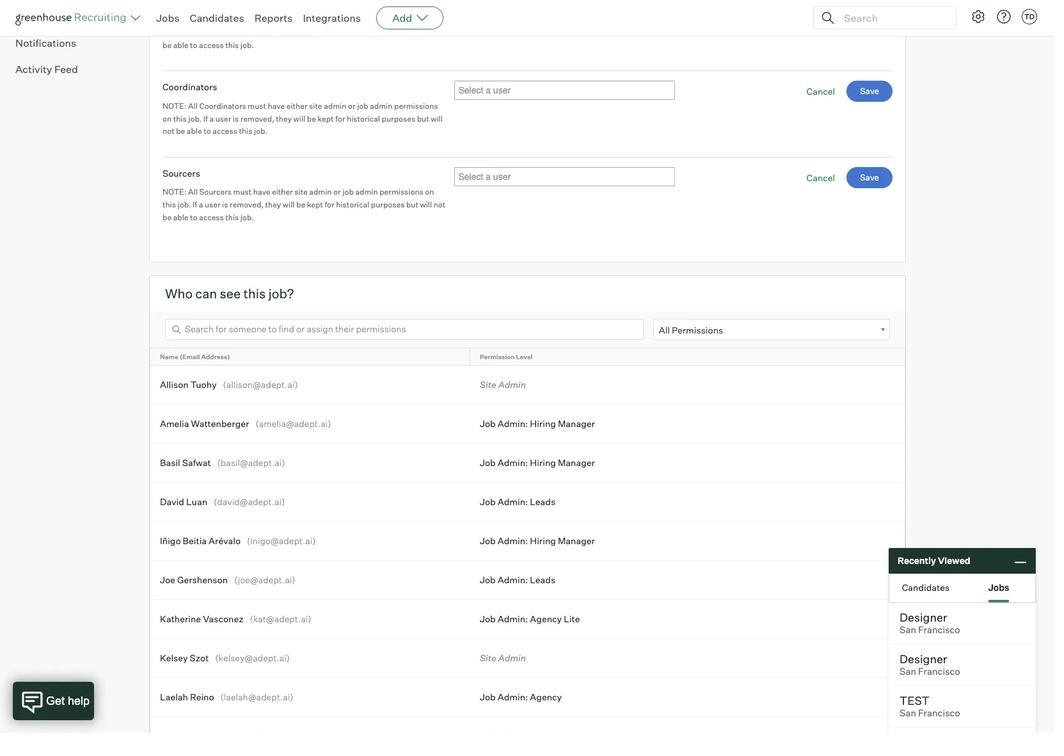 Task type: locate. For each thing, give the bounding box(es) containing it.
Search for someone to find or assign their permissions text field
[[165, 319, 644, 340]]

site up job admin: agency
[[480, 653, 497, 663]]

7 row from the top
[[150, 561, 905, 599]]

site inside "note: all              coordinators            must have either site admin or job admin permissions on this job. if a user is removed, they will be kept for historical purposes but will not be able to access this job."
[[309, 101, 322, 111]]

1 vertical spatial note:
[[163, 101, 187, 111]]

admin: for (joe@adept.ai)
[[498, 574, 528, 585]]

1 san from the top
[[900, 624, 917, 636]]

admin: for (amelia@adept.ai)
[[498, 418, 528, 429]]

1 vertical spatial sourcers
[[199, 187, 232, 197]]

2 vertical spatial permissions
[[380, 187, 424, 197]]

on inside note: all              recruiters            must have either site admin or job admin permissions on this job. if a user is removed, they will be kept for historical purposes but will not be able to access this job.
[[430, 15, 439, 25]]

7 admin: from the top
[[498, 692, 528, 703]]

hiring for iñigo beitia arévalo (inigo@adept.ai)
[[530, 535, 556, 546]]

if for sourcers
[[193, 200, 197, 209]]

for
[[325, 28, 335, 37], [336, 114, 345, 123], [325, 200, 335, 209]]

2 vertical spatial if
[[193, 200, 197, 209]]

note: inside note: all              recruiters            must have either site admin or job admin permissions on this job. if a user is removed, they will be kept for historical purposes but will not be able to access this job.
[[163, 15, 187, 25]]

0 vertical spatial job admin: leads
[[480, 496, 556, 507]]

leads for david luan (david@adept.ai)
[[530, 496, 556, 507]]

site
[[480, 379, 497, 390], [480, 653, 497, 663]]

kept
[[307, 28, 323, 37], [318, 114, 334, 123], [307, 200, 323, 209]]

1 vertical spatial cancel
[[807, 172, 836, 183]]

removed, for coordinators
[[241, 114, 275, 123]]

1 vertical spatial leads
[[530, 574, 556, 585]]

is for sourcers
[[222, 200, 228, 209]]

1 site from the top
[[480, 379, 497, 390]]

row containing name (email address)
[[150, 348, 905, 365]]

1 row from the top
[[150, 348, 905, 365]]

note: inside "note: all              coordinators            must have either site admin or job admin permissions on this job. if a user is removed, they will be kept for historical purposes but will not be able to access this job."
[[163, 101, 187, 111]]

1 vertical spatial jobs
[[989, 582, 1010, 593]]

manager for (basil@adept.ai)
[[558, 457, 595, 468]]

note: inside note: all              sourcers            must have either site admin or job admin permissions on this job. if a user is removed, they will be kept for historical purposes but will not be able to access this job.
[[163, 187, 187, 197]]

is inside "note: all              coordinators            must have either site admin or job admin permissions on this job. if a user is removed, they will be kept for historical purposes but will not be able to access this job."
[[233, 114, 239, 123]]

job admin: hiring manager for amelia wattenberger (amelia@adept.ai)
[[480, 418, 595, 429]]

1 horizontal spatial jobs
[[989, 582, 1010, 593]]

3 manager from the top
[[558, 535, 595, 546]]

1 vertical spatial save
[[861, 86, 880, 96]]

on inside "note: all              coordinators            must have either site admin or job admin permissions on this job. if a user is removed, they will be kept for historical purposes but will not be able to access this job."
[[163, 114, 172, 123]]

1 vertical spatial permissions
[[394, 101, 438, 111]]

reports link
[[255, 12, 293, 24]]

2 vertical spatial for
[[325, 200, 335, 209]]

1 vertical spatial cancel link
[[807, 172, 836, 183]]

historical
[[336, 28, 370, 37], [347, 114, 380, 123], [336, 200, 370, 209]]

2 vertical spatial purposes
[[371, 200, 405, 209]]

save button
[[847, 0, 893, 16], [847, 81, 893, 102], [847, 167, 893, 188]]

or inside "note: all              coordinators            must have either site admin or job admin permissions on this job. if a user is removed, they will be kept for historical purposes but will not be able to access this job."
[[348, 101, 356, 111]]

admin
[[314, 15, 337, 25], [361, 15, 383, 25], [324, 101, 347, 111], [370, 101, 393, 111], [309, 187, 332, 197], [356, 187, 378, 197]]

francisco
[[919, 624, 961, 636], [919, 666, 961, 677], [919, 708, 961, 719]]

if inside note: all              sourcers            must have either site admin or job admin permissions on this job. if a user is removed, they will be kept for historical purposes but will not be able to access this job.
[[193, 200, 197, 209]]

0 vertical spatial permissions
[[385, 15, 429, 25]]

1 leads from the top
[[530, 496, 556, 507]]

activity feed
[[15, 63, 78, 75]]

admin down permission level
[[499, 379, 526, 390]]

2 leads from the top
[[530, 574, 556, 585]]

6 job from the top
[[480, 614, 496, 624]]

1 vertical spatial designer san francisco
[[900, 652, 961, 677]]

0 vertical spatial site
[[480, 379, 497, 390]]

2 vertical spatial able
[[173, 212, 189, 222]]

designer
[[900, 610, 948, 624], [900, 652, 948, 666]]

job
[[480, 418, 496, 429], [480, 457, 496, 468], [480, 496, 496, 507], [480, 535, 496, 546], [480, 574, 496, 585], [480, 614, 496, 624], [480, 692, 496, 703]]

2 vertical spatial to
[[190, 212, 198, 222]]

10 row from the top
[[150, 678, 905, 717]]

a inside note: all              sourcers            must have either site admin or job admin permissions on this job. if a user is removed, they will be kept for historical purposes but will not be able to access this job.
[[199, 200, 203, 209]]

leads for joe gershenson (joe@adept.ai)
[[530, 574, 556, 585]]

0 vertical spatial cancel link
[[807, 86, 836, 97]]

either inside note: all              sourcers            must have either site admin or job admin permissions on this job. if a user is removed, they will be kept for historical purposes but will not be able to access this job.
[[272, 187, 293, 197]]

permission
[[480, 353, 515, 361]]

1 vertical spatial is
[[233, 114, 239, 123]]

2 cancel from the top
[[807, 172, 836, 183]]

1 vertical spatial on
[[163, 114, 172, 123]]

but for coordinators
[[417, 114, 429, 123]]

0 vertical spatial removed,
[[230, 28, 264, 37]]

2 vertical spatial or
[[334, 187, 341, 197]]

must inside note: all              sourcers            must have either site admin or job admin permissions on this job. if a user is removed, they will be kept for historical purposes but will not be able to access this job.
[[233, 187, 252, 197]]

be
[[296, 28, 305, 37], [163, 40, 172, 50], [307, 114, 316, 123], [176, 126, 185, 136], [296, 200, 305, 209], [163, 212, 172, 222]]

they
[[265, 28, 281, 37], [276, 114, 292, 123], [265, 200, 281, 209]]

2 vertical spatial site
[[295, 187, 308, 197]]

row containing iñigo beitia arévalo
[[150, 522, 905, 560]]

1 vertical spatial a
[[210, 114, 214, 123]]

3 note: from the top
[[163, 187, 187, 197]]

on
[[430, 15, 439, 25], [163, 114, 172, 123], [425, 187, 434, 197]]

all inside "note: all              coordinators            must have either site admin or job admin permissions on this job. if a user is removed, they will be kept for historical purposes but will not be able to access this job."
[[188, 101, 198, 111]]

designer up test
[[900, 652, 948, 666]]

not inside "note: all              coordinators            must have either site admin or job admin permissions on this job. if a user is removed, they will be kept for historical purposes but will not be able to access this job."
[[163, 126, 175, 136]]

admin: for (kat@adept.ai)
[[498, 614, 528, 624]]

a inside note: all              recruiters            must have either site admin or job admin permissions on this job. if a user is removed, they will be kept for historical purposes but will not be able to access this job.
[[199, 28, 203, 37]]

must inside note: all              recruiters            must have either site admin or job admin permissions on this job. if a user is removed, they will be kept for historical purposes but will not be able to access this job.
[[238, 15, 257, 25]]

katherine vasconez (kat@adept.ai)
[[160, 614, 312, 624]]

purposes inside note: all              sourcers            must have either site admin or job admin permissions on this job. if a user is removed, they will be kept for historical purposes but will not be able to access this job.
[[371, 200, 405, 209]]

1 job admin: hiring manager from the top
[[480, 418, 595, 429]]

have inside note: all              sourcers            must have either site admin or job admin permissions on this job. if a user is removed, they will be kept for historical purposes but will not be able to access this job.
[[253, 187, 270, 197]]

access for sourcers
[[199, 212, 224, 222]]

1 save from the top
[[861, 0, 880, 10]]

3 save from the top
[[861, 172, 880, 182]]

0 vertical spatial site
[[300, 15, 313, 25]]

1 vertical spatial either
[[287, 101, 308, 111]]

candidates right jobs link
[[190, 12, 244, 24]]

but inside "note: all              coordinators            must have either site admin or job admin permissions on this job. if a user is removed, they will be kept for historical purposes but will not be able to access this job."
[[417, 114, 429, 123]]

0 vertical spatial cancel
[[807, 86, 836, 97]]

historical inside note: all              sourcers            must have either site admin or job admin permissions on this job. if a user is removed, they will be kept for historical purposes but will not be able to access this job.
[[336, 200, 370, 209]]

cancel for sourcers
[[807, 172, 836, 183]]

0 horizontal spatial candidates
[[190, 12, 244, 24]]

candidates down recently viewed
[[903, 582, 950, 593]]

0 vertical spatial jobs
[[156, 12, 180, 24]]

2 vertical spatial on
[[425, 187, 434, 197]]

site for coordinators
[[309, 101, 322, 111]]

designer san francisco
[[900, 610, 961, 636], [900, 652, 961, 677]]

1 vertical spatial agency
[[530, 692, 562, 703]]

1 vertical spatial san
[[900, 666, 917, 677]]

1 vertical spatial they
[[276, 114, 292, 123]]

None text field
[[455, 168, 683, 185]]

either inside note: all              recruiters            must have either site admin or job admin permissions on this job. if a user is removed, they will be kept for historical purposes but will not be able to access this job.
[[277, 15, 298, 25]]

job for (inigo@adept.ai)
[[480, 535, 496, 546]]

job for (joe@adept.ai)
[[480, 574, 496, 585]]

0 vertical spatial save
[[861, 0, 880, 10]]

(joe@adept.ai)
[[234, 574, 296, 585]]

2 note: from the top
[[163, 101, 187, 111]]

1 vertical spatial must
[[248, 101, 266, 111]]

kept inside note: all              sourcers            must have either site admin or job admin permissions on this job. if a user is removed, they will be kept for historical purposes but will not be able to access this job.
[[307, 200, 323, 209]]

save for coordinators
[[861, 86, 880, 96]]

save
[[861, 0, 880, 10], [861, 86, 880, 96], [861, 172, 880, 182]]

job inside "note: all              coordinators            must have either site admin or job admin permissions on this job. if a user is removed, they will be kept for historical purposes but will not be able to access this job."
[[357, 101, 369, 111]]

2 vertical spatial removed,
[[230, 200, 264, 209]]

td button
[[1020, 6, 1040, 27]]

site
[[300, 15, 313, 25], [309, 101, 322, 111], [295, 187, 308, 197]]

0 vertical spatial admin
[[499, 379, 526, 390]]

either
[[277, 15, 298, 25], [287, 101, 308, 111], [272, 187, 293, 197]]

job admin: agency
[[480, 692, 562, 703]]

user for sourcers
[[205, 200, 221, 209]]

job admin: hiring manager
[[480, 418, 595, 429], [480, 457, 595, 468], [480, 535, 595, 546]]

2 vertical spatial kept
[[307, 200, 323, 209]]

1 vertical spatial job
[[357, 101, 369, 111]]

2 admin: from the top
[[498, 457, 528, 468]]

1 agency from the top
[[530, 614, 562, 624]]

name
[[160, 353, 178, 361]]

2 job admin: hiring manager from the top
[[480, 457, 595, 468]]

0 vertical spatial job admin: hiring manager
[[480, 418, 595, 429]]

user for coordinators
[[216, 114, 231, 123]]

6 row from the top
[[150, 522, 905, 560]]

purposes
[[371, 28, 405, 37], [382, 114, 416, 123], [371, 200, 405, 209]]

not
[[434, 28, 446, 37], [163, 126, 175, 136], [434, 200, 446, 209]]

1 vertical spatial job admin: leads
[[480, 574, 556, 585]]

1 vertical spatial access
[[213, 126, 237, 136]]

either inside "note: all              coordinators            must have either site admin or job admin permissions on this job. if a user is removed, they will be kept for historical purposes but will not be able to access this job."
[[287, 101, 308, 111]]

1 vertical spatial have
[[268, 101, 285, 111]]

1 admin from the top
[[499, 379, 526, 390]]

san
[[900, 624, 917, 636], [900, 666, 917, 677], [900, 708, 917, 719]]

greenhouse recruiting image
[[15, 10, 131, 26]]

cancel
[[807, 86, 836, 97], [807, 172, 836, 183]]

2 save button from the top
[[847, 81, 893, 102]]

tab list containing candidates
[[890, 574, 1036, 603]]

2 vertical spatial save
[[861, 172, 880, 182]]

kelsey szot (kelsey@adept.ai)
[[160, 653, 290, 663]]

1 vertical spatial francisco
[[919, 666, 961, 677]]

0 vertical spatial user
[[205, 28, 221, 37]]

user inside note: all              sourcers            must have either site admin or job admin permissions on this job. if a user is removed, they will be kept for historical purposes but will not be able to access this job.
[[205, 200, 221, 209]]

permissions for coordinators
[[394, 101, 438, 111]]

4 row from the top
[[150, 444, 905, 482]]

0 vertical spatial either
[[277, 15, 298, 25]]

job for (amelia@adept.ai)
[[480, 418, 496, 429]]

1 note: from the top
[[163, 15, 187, 25]]

3 francisco from the top
[[919, 708, 961, 719]]

but
[[407, 28, 419, 37], [417, 114, 429, 123], [407, 200, 419, 209]]

this
[[163, 28, 176, 37], [226, 40, 239, 50], [173, 114, 187, 123], [239, 126, 253, 136], [163, 200, 176, 209], [226, 212, 239, 222], [244, 286, 266, 302]]

or inside note: all              sourcers            must have either site admin or job admin permissions on this job. if a user is removed, they will be kept for historical purposes but will not be able to access this job.
[[334, 187, 341, 197]]

designer san francisco up test
[[900, 652, 961, 677]]

8 row from the top
[[150, 600, 905, 638]]

1 job from the top
[[480, 418, 496, 429]]

coordinators
[[163, 82, 217, 92], [199, 101, 246, 111]]

0 vertical spatial if
[[193, 28, 197, 37]]

joe gershenson (joe@adept.ai)
[[160, 574, 296, 585]]

0 vertical spatial but
[[407, 28, 419, 37]]

6 admin: from the top
[[498, 614, 528, 624]]

0 vertical spatial access
[[199, 40, 224, 50]]

all for sourcers
[[188, 187, 198, 197]]

recently
[[898, 555, 937, 566]]

row containing kelsey szot
[[150, 639, 905, 678]]

add button
[[377, 6, 444, 29]]

1 vertical spatial or
[[348, 101, 356, 111]]

1 cancel from the top
[[807, 86, 836, 97]]

admin up job admin: agency
[[499, 653, 526, 663]]

1 vertical spatial kept
[[318, 114, 334, 123]]

0 vertical spatial manager
[[558, 418, 595, 429]]

will
[[283, 28, 295, 37], [420, 28, 432, 37], [294, 114, 306, 123], [431, 114, 443, 123], [283, 200, 295, 209], [420, 200, 432, 209]]

2 vertical spatial user
[[205, 200, 221, 209]]

designer san francisco down recently viewed
[[900, 610, 961, 636]]

2 agency from the top
[[530, 692, 562, 703]]

0 vertical spatial coordinators
[[163, 82, 217, 92]]

add
[[393, 12, 412, 24]]

1 vertical spatial purposes
[[382, 114, 416, 123]]

2 vertical spatial historical
[[336, 200, 370, 209]]

on inside note: all              sourcers            must have either site admin or job admin permissions on this job. if a user is removed, they will be kept for historical purposes but will not be able to access this job.
[[425, 187, 434, 197]]

amelia wattenberger (amelia@adept.ai)
[[160, 418, 331, 429]]

for inside note: all              sourcers            must have either site admin or job admin permissions on this job. if a user is removed, they will be kept for historical purposes but will not be able to access this job.
[[325, 200, 335, 209]]

historical inside "note: all              coordinators            must have either site admin or job admin permissions on this job. if a user is removed, they will be kept for historical purposes but will not be able to access this job."
[[347, 114, 380, 123]]

1 cancel link from the top
[[807, 86, 836, 97]]

0 vertical spatial must
[[238, 15, 257, 25]]

7 job from the top
[[480, 692, 496, 703]]

row containing david luan
[[150, 483, 905, 521]]

5 row from the top
[[150, 483, 905, 521]]

to inside note: all              recruiters            must have either site admin or job admin permissions on this job. if a user is removed, they will be kept for historical purposes but will not be able to access this job.
[[190, 40, 198, 50]]

0 vertical spatial on
[[430, 15, 439, 25]]

site for (kelsey@adept.ai)
[[480, 653, 497, 663]]

2 manager from the top
[[558, 457, 595, 468]]

0 vertical spatial leads
[[530, 496, 556, 507]]

san inside test san francisco
[[900, 708, 917, 719]]

2 admin from the top
[[499, 653, 526, 663]]

all inside note: all              sourcers            must have either site admin or job admin permissions on this job. if a user is removed, they will be kept for historical purposes but will not be able to access this job.
[[188, 187, 198, 197]]

job admin: agency lite
[[480, 614, 580, 624]]

2 vertical spatial either
[[272, 187, 293, 197]]

3 job admin: hiring manager from the top
[[480, 535, 595, 546]]

None text field
[[455, 82, 683, 99]]

removed,
[[230, 28, 264, 37], [241, 114, 275, 123], [230, 200, 264, 209]]

have
[[258, 15, 275, 25], [268, 101, 285, 111], [253, 187, 270, 197]]

permissions inside "note: all              coordinators            must have either site admin or job admin permissions on this job. if a user is removed, they will be kept for historical purposes but will not be able to access this job."
[[394, 101, 438, 111]]

admin:
[[498, 418, 528, 429], [498, 457, 528, 468], [498, 496, 528, 507], [498, 535, 528, 546], [498, 574, 528, 585], [498, 614, 528, 624], [498, 692, 528, 703]]

1 manager from the top
[[558, 418, 595, 429]]

9 row from the top
[[150, 639, 905, 678]]

they for sourcers
[[265, 200, 281, 209]]

0 vertical spatial designer
[[900, 610, 948, 624]]

or for sourcers
[[334, 187, 341, 197]]

1 vertical spatial removed,
[[241, 114, 275, 123]]

2 vertical spatial but
[[407, 200, 419, 209]]

removed, inside "note: all              coordinators            must have either site admin or job admin permissions on this job. if a user is removed, they will be kept for historical purposes but will not be able to access this job."
[[241, 114, 275, 123]]

for for coordinators
[[336, 114, 345, 123]]

admin: for (inigo@adept.ai)
[[498, 535, 528, 546]]

permission level
[[480, 353, 533, 361]]

td
[[1025, 12, 1035, 21]]

0 vertical spatial francisco
[[919, 624, 961, 636]]

removed, inside note: all              recruiters            must have either site admin or job admin permissions on this job. if a user is removed, they will be kept for historical purposes but will not be able to access this job.
[[230, 28, 264, 37]]

0 vertical spatial designer san francisco
[[900, 610, 961, 636]]

2 vertical spatial job
[[343, 187, 354, 197]]

if inside "note: all              coordinators            must have either site admin or job admin permissions on this job. if a user is removed, they will be kept for historical purposes but will not be able to access this job."
[[203, 114, 208, 123]]

5 job from the top
[[480, 574, 496, 585]]

laelah
[[160, 692, 188, 703]]

1 horizontal spatial candidates
[[903, 582, 950, 593]]

team
[[49, 10, 76, 23]]

0 vertical spatial agency
[[530, 614, 562, 624]]

to inside "note: all              coordinators            must have either site admin or job admin permissions on this job. if a user is removed, they will be kept for historical purposes but will not be able to access this job."
[[204, 126, 211, 136]]

manager for (inigo@adept.ai)
[[558, 535, 595, 546]]

site inside note: all              recruiters            must have either site admin or job admin permissions on this job. if a user is removed, they will be kept for historical purposes but will not be able to access this job.
[[300, 15, 313, 25]]

kept inside "note: all              coordinators            must have either site admin or job admin permissions on this job. if a user is removed, they will be kept for historical purposes but will not be able to access this job."
[[318, 114, 334, 123]]

3 admin: from the top
[[498, 496, 528, 507]]

site admin for allison tuohy (allison@adept.ai)
[[480, 379, 526, 390]]

note:
[[163, 15, 187, 25], [163, 101, 187, 111], [163, 187, 187, 197]]

grid containing allison tuohy
[[150, 348, 905, 733]]

2 cancel link from the top
[[807, 172, 836, 183]]

all
[[188, 15, 198, 25], [188, 101, 198, 111], [188, 187, 198, 197], [659, 325, 670, 336]]

0 vertical spatial have
[[258, 15, 275, 25]]

must inside "note: all              coordinators            must have either site admin or job admin permissions on this job. if a user is removed, they will be kept for historical purposes but will not be able to access this job."
[[248, 101, 266, 111]]

0 vertical spatial or
[[339, 15, 346, 25]]

0 vertical spatial save button
[[847, 0, 893, 16]]

able inside note: all              sourcers            must have either site admin or job admin permissions on this job. if a user is removed, they will be kept for historical purposes but will not be able to access this job.
[[173, 212, 189, 222]]

4 job from the top
[[480, 535, 496, 546]]

have inside "note: all              coordinators            must have either site admin or job admin permissions on this job. if a user is removed, they will be kept for historical purposes but will not be able to access this job."
[[268, 101, 285, 111]]

2 vertical spatial a
[[199, 200, 203, 209]]

2 site admin from the top
[[480, 653, 526, 663]]

admin: for (basil@adept.ai)
[[498, 457, 528, 468]]

5 admin: from the top
[[498, 574, 528, 585]]

a
[[199, 28, 203, 37], [210, 114, 214, 123], [199, 200, 203, 209]]

1 vertical spatial if
[[203, 114, 208, 123]]

3 row from the top
[[150, 405, 905, 443]]

for for sourcers
[[325, 200, 335, 209]]

not for sourcers
[[434, 200, 446, 209]]

must
[[238, 15, 257, 25], [248, 101, 266, 111], [233, 187, 252, 197]]

1 vertical spatial user
[[216, 114, 231, 123]]

is for coordinators
[[233, 114, 239, 123]]

1 vertical spatial site
[[309, 101, 322, 111]]

user inside "note: all              coordinators            must have either site admin or job admin permissions on this job. if a user is removed, they will be kept for historical purposes but will not be able to access this job."
[[216, 114, 231, 123]]

hiring inside 'link'
[[15, 10, 46, 23]]

site for sourcers
[[295, 187, 308, 197]]

site down the permission on the left top of the page
[[480, 379, 497, 390]]

able inside "note: all              coordinators            must have either site admin or job admin permissions on this job. if a user is removed, they will be kept for historical purposes but will not be able to access this job."
[[187, 126, 202, 136]]

save button for coordinators
[[847, 81, 893, 102]]

site for (allison@adept.ai)
[[480, 379, 497, 390]]

able
[[173, 40, 189, 50], [187, 126, 202, 136], [173, 212, 189, 222]]

all permissions link
[[654, 319, 891, 341]]

feed
[[54, 63, 78, 75]]

if inside note: all              recruiters            must have either site admin or job admin permissions on this job. if a user is removed, they will be kept for historical purposes but will not be able to access this job.
[[193, 28, 197, 37]]

1 vertical spatial manager
[[558, 457, 595, 468]]

2 job from the top
[[480, 457, 496, 468]]

historical for coordinators
[[347, 114, 380, 123]]

0 vertical spatial they
[[265, 28, 281, 37]]

0 vertical spatial site admin
[[480, 379, 526, 390]]

configure image
[[971, 9, 987, 24]]

1 admin: from the top
[[498, 418, 528, 429]]

access inside "note: all              coordinators            must have either site admin or job admin permissions on this job. if a user is removed, they will be kept for historical purposes but will not be able to access this job."
[[213, 126, 237, 136]]

3 san from the top
[[900, 708, 917, 719]]

2 save from the top
[[861, 86, 880, 96]]

access inside note: all              sourcers            must have either site admin or job admin permissions on this job. if a user is removed, they will be kept for historical purposes but will not be able to access this job.
[[199, 212, 224, 222]]

site admin down permission level
[[480, 379, 526, 390]]

agency
[[530, 614, 562, 624], [530, 692, 562, 703]]

2 san from the top
[[900, 666, 917, 677]]

permissions inside note: all              sourcers            must have either site admin or job admin permissions on this job. if a user is removed, they will be kept for historical purposes but will not be able to access this job.
[[380, 187, 424, 197]]

note: all              recruiters            must have either site admin or job admin permissions on this job. if a user is removed, they will be kept for historical purposes but will not be able to access this job.
[[163, 15, 446, 50]]

3 job from the top
[[480, 496, 496, 507]]

they inside note: all              sourcers            must have either site admin or job admin permissions on this job. if a user is removed, they will be kept for historical purposes but will not be able to access this job.
[[265, 200, 281, 209]]

1 vertical spatial job admin: hiring manager
[[480, 457, 595, 468]]

for inside "note: all              coordinators            must have either site admin or job admin permissions on this job. if a user is removed, they will be kept for historical purposes but will not be able to access this job."
[[336, 114, 345, 123]]

2 vertical spatial save button
[[847, 167, 893, 188]]

who can see this job?
[[165, 286, 294, 302]]

2 designer san francisco from the top
[[900, 652, 961, 677]]

3 save button from the top
[[847, 167, 893, 188]]

is inside note: all              sourcers            must have either site admin or job admin permissions on this job. if a user is removed, they will be kept for historical purposes but will not be able to access this job.
[[222, 200, 228, 209]]

2 vertical spatial they
[[265, 200, 281, 209]]

1 vertical spatial but
[[417, 114, 429, 123]]

2 vertical spatial not
[[434, 200, 446, 209]]

or inside note: all              recruiters            must have either site admin or job admin permissions on this job. if a user is removed, they will be kept for historical purposes but will not be able to access this job.
[[339, 15, 346, 25]]

admin
[[499, 379, 526, 390], [499, 653, 526, 663]]

0 vertical spatial a
[[199, 28, 203, 37]]

lite
[[564, 614, 580, 624]]

but inside note: all              sourcers            must have either site admin or job admin permissions on this job. if a user is removed, they will be kept for historical purposes but will not be able to access this job.
[[407, 200, 419, 209]]

0 vertical spatial job
[[348, 15, 359, 25]]

1 vertical spatial not
[[163, 126, 175, 136]]

0 vertical spatial for
[[325, 28, 335, 37]]

hiring for amelia wattenberger (amelia@adept.ai)
[[530, 418, 556, 429]]

2 vertical spatial francisco
[[919, 708, 961, 719]]

purposes inside "note: all              coordinators            must have either site admin or job admin permissions on this job. if a user is removed, they will be kept for historical purposes but will not be able to access this job."
[[382, 114, 416, 123]]

1 site admin from the top
[[480, 379, 526, 390]]

job inside note: all              sourcers            must have either site admin or job admin permissions on this job. if a user is removed, they will be kept for historical purposes but will not be able to access this job.
[[343, 187, 354, 197]]

site admin up job admin: agency
[[480, 653, 526, 663]]

designer down recently
[[900, 610, 948, 624]]

1 save button from the top
[[847, 0, 893, 16]]

activity
[[15, 63, 52, 75]]

hiring team link
[[15, 9, 113, 24]]

tab list
[[890, 574, 1036, 603]]

if
[[193, 28, 197, 37], [203, 114, 208, 123], [193, 200, 197, 209]]

all inside note: all              recruiters            must have either site admin or job admin permissions on this job. if a user is removed, they will be kept for historical purposes but will not be able to access this job.
[[188, 15, 198, 25]]

2 vertical spatial have
[[253, 187, 270, 197]]

admin for (allison@adept.ai)
[[499, 379, 526, 390]]

1 vertical spatial site
[[480, 653, 497, 663]]

see
[[220, 286, 241, 302]]

2 row from the top
[[150, 366, 905, 404]]

0 vertical spatial not
[[434, 28, 446, 37]]

not inside note: all              sourcers            must have either site admin or job admin permissions on this job. if a user is removed, they will be kept for historical purposes but will not be able to access this job.
[[434, 200, 446, 209]]

removed, inside note: all              sourcers            must have either site admin or job admin permissions on this job. if a user is removed, they will be kept for historical purposes but will not be able to access this job.
[[230, 200, 264, 209]]

job for (basil@adept.ai)
[[480, 457, 496, 468]]

0 vertical spatial san
[[900, 624, 917, 636]]

2 vertical spatial manager
[[558, 535, 595, 546]]

job
[[348, 15, 359, 25], [357, 101, 369, 111], [343, 187, 354, 197]]

access
[[199, 40, 224, 50], [213, 126, 237, 136], [199, 212, 224, 222]]

job for (david@adept.ai)
[[480, 496, 496, 507]]

to inside note: all              sourcers            must have either site admin or job admin permissions on this job. if a user is removed, they will be kept for historical purposes but will not be able to access this job.
[[190, 212, 198, 222]]

coordinators inside "note: all              coordinators            must have either site admin or job admin permissions on this job. if a user is removed, they will be kept for historical purposes but will not be able to access this job."
[[199, 101, 246, 111]]

test san francisco
[[900, 693, 961, 719]]

to for sourcers
[[190, 212, 198, 222]]

manager
[[558, 418, 595, 429], [558, 457, 595, 468], [558, 535, 595, 546]]

note: all              sourcers            must have either site admin or job admin permissions on this job. if a user is removed, they will be kept for historical purposes but will not be able to access this job.
[[163, 187, 446, 222]]

job admin: leads
[[480, 496, 556, 507], [480, 574, 556, 585]]

1 job admin: leads from the top
[[480, 496, 556, 507]]

sourcers
[[163, 168, 200, 179], [199, 187, 232, 197]]

row
[[150, 348, 905, 365], [150, 366, 905, 404], [150, 405, 905, 443], [150, 444, 905, 482], [150, 483, 905, 521], [150, 522, 905, 560], [150, 561, 905, 599], [150, 600, 905, 638], [150, 639, 905, 678], [150, 678, 905, 717], [150, 717, 905, 733]]

they inside "note: all              coordinators            must have either site admin or job admin permissions on this job. if a user is removed, they will be kept for historical purposes but will not be able to access this job."
[[276, 114, 292, 123]]

a inside "note: all              coordinators            must have either site admin or job admin permissions on this job. if a user is removed, they will be kept for historical purposes but will not be able to access this job."
[[210, 114, 214, 123]]

safwat
[[182, 457, 211, 468]]

historical for sourcers
[[336, 200, 370, 209]]

grid
[[150, 348, 905, 733]]

hiring for basil safwat (basil@adept.ai)
[[530, 457, 556, 468]]

2 site from the top
[[480, 653, 497, 663]]

purposes inside note: all              recruiters            must have either site admin or job admin permissions on this job. if a user is removed, they will be kept for historical purposes but will not be able to access this job.
[[371, 28, 405, 37]]

site inside note: all              sourcers            must have either site admin or job admin permissions on this job. if a user is removed, they will be kept for historical purposes but will not be able to access this job.
[[295, 187, 308, 197]]

2 job admin: leads from the top
[[480, 574, 556, 585]]

4 admin: from the top
[[498, 535, 528, 546]]



Task type: describe. For each thing, give the bounding box(es) containing it.
all for coordinators
[[188, 101, 198, 111]]

they for coordinators
[[276, 114, 292, 123]]

0 vertical spatial candidates
[[190, 12, 244, 24]]

job for coordinators
[[357, 101, 369, 111]]

(email
[[180, 353, 200, 361]]

vasconez
[[203, 614, 244, 624]]

historical inside note: all              recruiters            must have either site admin or job admin permissions on this job. if a user is removed, they will be kept for historical purposes but will not be able to access this job.
[[336, 28, 370, 37]]

amelia
[[160, 418, 189, 429]]

1 designer san francisco from the top
[[900, 610, 961, 636]]

allison
[[160, 379, 189, 390]]

job admin: hiring manager for iñigo beitia arévalo (inigo@adept.ai)
[[480, 535, 595, 546]]

joe
[[160, 574, 175, 585]]

name (email address)
[[160, 353, 230, 361]]

szot
[[190, 653, 209, 663]]

cancel link for sourcers
[[807, 172, 836, 183]]

manager for (amelia@adept.ai)
[[558, 418, 595, 429]]

able inside note: all              recruiters            must have either site admin or job admin permissions on this job. if a user is removed, they will be kept for historical purposes but will not be able to access this job.
[[173, 40, 189, 50]]

on for coordinators
[[163, 114, 172, 123]]

reino
[[190, 692, 214, 703]]

wattenberger
[[191, 418, 249, 429]]

hiring team
[[15, 10, 76, 23]]

agency for job admin: agency
[[530, 692, 562, 703]]

but inside note: all              recruiters            must have either site admin or job admin permissions on this job. if a user is removed, they will be kept for historical purposes but will not be able to access this job.
[[407, 28, 419, 37]]

integrations
[[303, 12, 361, 24]]

job?
[[269, 286, 294, 302]]

luan
[[186, 496, 207, 507]]

able for sourcers
[[173, 212, 189, 222]]

tuohy
[[191, 379, 217, 390]]

permissions
[[672, 325, 724, 336]]

row containing basil safwat
[[150, 444, 905, 482]]

kept inside note: all              recruiters            must have either site admin or job admin permissions on this job. if a user is removed, they will be kept for historical purposes but will not be able to access this job.
[[307, 28, 323, 37]]

job admin: leads for david luan (david@adept.ai)
[[480, 496, 556, 507]]

but for sourcers
[[407, 200, 419, 209]]

0 vertical spatial sourcers
[[163, 168, 200, 179]]

job for sourcers
[[343, 187, 354, 197]]

1 francisco from the top
[[919, 624, 961, 636]]

(kat@adept.ai)
[[250, 614, 312, 624]]

job inside note: all              recruiters            must have either site admin or job admin permissions on this job. if a user is removed, they will be kept for historical purposes but will not be able to access this job.
[[348, 15, 359, 25]]

sourcers inside note: all              sourcers            must have either site admin or job admin permissions on this job. if a user is removed, they will be kept for historical purposes but will not be able to access this job.
[[199, 187, 232, 197]]

11 row from the top
[[150, 717, 905, 733]]

job for (kat@adept.ai)
[[480, 614, 496, 624]]

purposes for sourcers
[[371, 200, 405, 209]]

(basil@adept.ai)
[[217, 457, 285, 468]]

recently viewed
[[898, 555, 971, 566]]

david
[[160, 496, 184, 507]]

purposes for coordinators
[[382, 114, 416, 123]]

basil safwat (basil@adept.ai)
[[160, 457, 285, 468]]

all for recruiters
[[188, 15, 198, 25]]

(david@adept.ai)
[[214, 496, 285, 507]]

a for coordinators
[[210, 114, 214, 123]]

2 francisco from the top
[[919, 666, 961, 677]]

must for coordinators
[[248, 101, 266, 111]]

note: all              coordinators            must have either site admin or job admin permissions on this job. if a user is removed, they will be kept for historical purposes but will not be able to access this job.
[[163, 101, 443, 136]]

a for sourcers
[[199, 200, 203, 209]]

integrations link
[[303, 12, 361, 24]]

admin: for (david@adept.ai)
[[498, 496, 528, 507]]

david luan (david@adept.ai)
[[160, 496, 285, 507]]

cancel link for coordinators
[[807, 86, 836, 97]]

arévalo
[[209, 535, 241, 546]]

0 horizontal spatial jobs
[[156, 12, 180, 24]]

2 designer from the top
[[900, 652, 948, 666]]

iñigo
[[160, 535, 181, 546]]

agency for job admin: agency lite
[[530, 614, 562, 624]]

cancel for coordinators
[[807, 86, 836, 97]]

note: for coordinators
[[163, 101, 187, 111]]

have for sourcers
[[253, 187, 270, 197]]

have for coordinators
[[268, 101, 285, 111]]

notifications
[[15, 36, 76, 49]]

td button
[[1023, 9, 1038, 24]]

katherine
[[160, 614, 201, 624]]

access for coordinators
[[213, 126, 237, 136]]

or for coordinators
[[348, 101, 356, 111]]

viewed
[[939, 555, 971, 566]]

able for coordinators
[[187, 126, 202, 136]]

all permissions
[[659, 325, 724, 336]]

site admin for kelsey szot (kelsey@adept.ai)
[[480, 653, 526, 663]]

is inside note: all              recruiters            must have either site admin or job admin permissions on this job. if a user is removed, they will be kept for historical purposes but will not be able to access this job.
[[222, 28, 228, 37]]

beitia
[[183, 535, 207, 546]]

save for sourcers
[[861, 172, 880, 182]]

not inside note: all              recruiters            must have either site admin or job admin permissions on this job. if a user is removed, they will be kept for historical purposes but will not be able to access this job.
[[434, 28, 446, 37]]

allison tuohy (allison@adept.ai)
[[160, 379, 298, 390]]

access inside note: all              recruiters            must have either site admin or job admin permissions on this job. if a user is removed, they will be kept for historical purposes but will not be able to access this job.
[[199, 40, 224, 50]]

job admin: leads for joe gershenson (joe@adept.ai)
[[480, 574, 556, 585]]

(amelia@adept.ai)
[[256, 418, 331, 429]]

test
[[900, 693, 930, 708]]

permissions inside note: all              recruiters            must have either site admin or job admin permissions on this job. if a user is removed, they will be kept for historical purposes but will not be able to access this job.
[[385, 15, 429, 25]]

to for coordinators
[[204, 126, 211, 136]]

notifications link
[[15, 35, 113, 50]]

they inside note: all              recruiters            must have either site admin or job admin permissions on this job. if a user is removed, they will be kept for historical purposes but will not be able to access this job.
[[265, 28, 281, 37]]

can
[[196, 286, 217, 302]]

row containing katherine vasconez
[[150, 600, 905, 638]]

gershenson
[[177, 574, 228, 585]]

removed, for sourcers
[[230, 200, 264, 209]]

admin: for (laelah@adept.ai)
[[498, 692, 528, 703]]

candidates link
[[190, 12, 244, 24]]

kept for sourcers
[[307, 200, 323, 209]]

(inigo@adept.ai)
[[247, 535, 316, 546]]

iñigo beitia arévalo (inigo@adept.ai)
[[160, 535, 316, 546]]

must for sourcers
[[233, 187, 252, 197]]

laelah reino (laelah@adept.ai)
[[160, 692, 294, 703]]

if for coordinators
[[203, 114, 208, 123]]

not for coordinators
[[163, 126, 175, 136]]

who
[[165, 286, 193, 302]]

kept for coordinators
[[318, 114, 334, 123]]

job admin: hiring manager for basil safwat (basil@adept.ai)
[[480, 457, 595, 468]]

(allison@adept.ai)
[[223, 379, 298, 390]]

(laelah@adept.ai)
[[221, 692, 294, 703]]

save button for sourcers
[[847, 167, 893, 188]]

job for (laelah@adept.ai)
[[480, 692, 496, 703]]

either for sourcers
[[272, 187, 293, 197]]

user inside note: all              recruiters            must have either site admin or job admin permissions on this job. if a user is removed, they will be kept for historical purposes but will not be able to access this job.
[[205, 28, 221, 37]]

either for coordinators
[[287, 101, 308, 111]]

(kelsey@adept.ai)
[[215, 653, 290, 663]]

francisco inside test san francisco
[[919, 708, 961, 719]]

recruiters
[[199, 15, 237, 25]]

row containing amelia wattenberger
[[150, 405, 905, 443]]

1 designer from the top
[[900, 610, 948, 624]]

activity feed link
[[15, 61, 113, 77]]

kelsey
[[160, 653, 188, 663]]

have inside note: all              recruiters            must have either site admin or job admin permissions on this job. if a user is removed, they will be kept for historical purposes but will not be able to access this job.
[[258, 15, 275, 25]]

permissions for sourcers
[[380, 187, 424, 197]]

level
[[516, 353, 533, 361]]

jobs link
[[156, 12, 180, 24]]

address)
[[201, 353, 230, 361]]

note: for sourcers
[[163, 187, 187, 197]]

Search text field
[[841, 9, 945, 27]]

admin for (kelsey@adept.ai)
[[499, 653, 526, 663]]

1 vertical spatial candidates
[[903, 582, 950, 593]]

basil
[[160, 457, 180, 468]]

row containing joe gershenson
[[150, 561, 905, 599]]

row containing allison tuohy
[[150, 366, 905, 404]]

on for sourcers
[[425, 187, 434, 197]]

row containing laelah reino
[[150, 678, 905, 717]]

reports
[[255, 12, 293, 24]]

for inside note: all              recruiters            must have either site admin or job admin permissions on this job. if a user is removed, they will be kept for historical purposes but will not be able to access this job.
[[325, 28, 335, 37]]



Task type: vqa. For each thing, say whether or not it's contained in the screenshot.
the bottom site
yes



